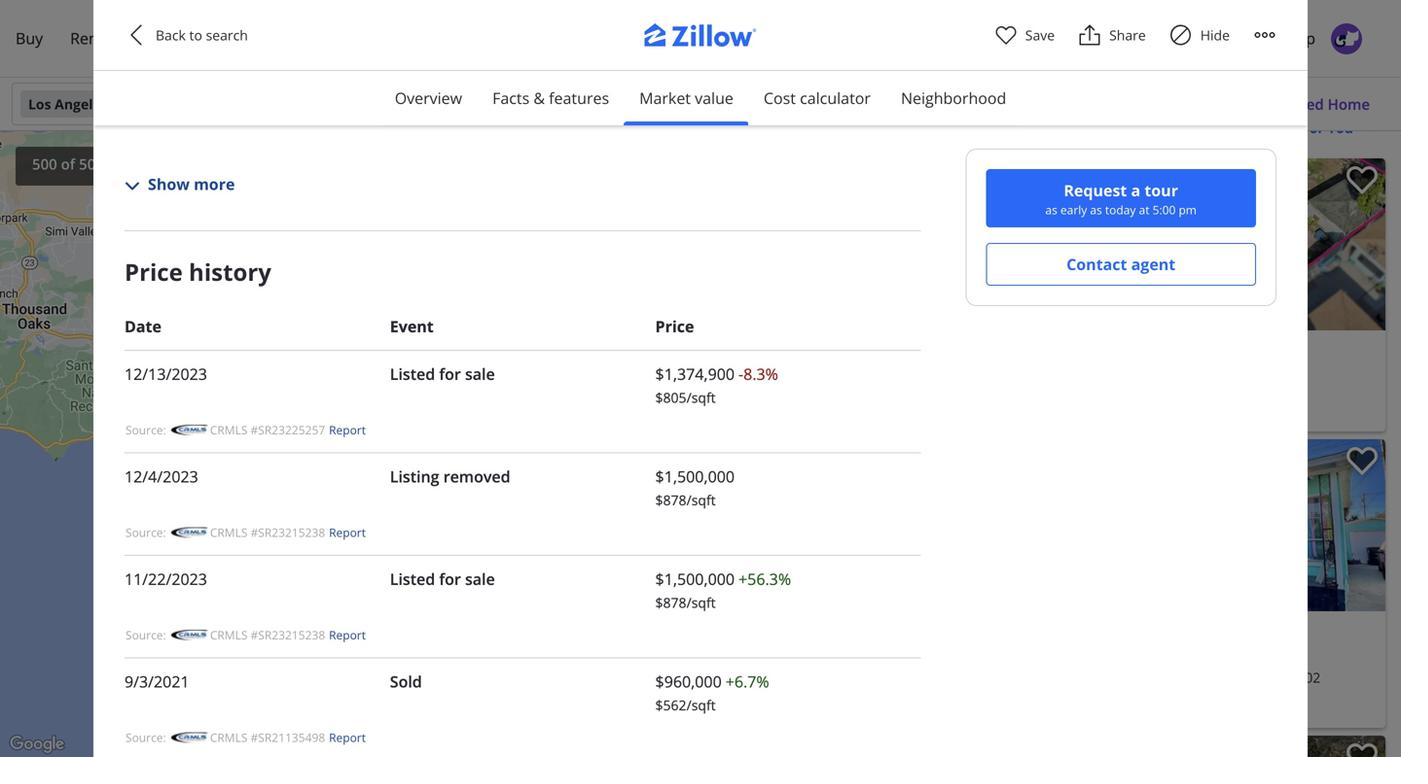 Task type: vqa. For each thing, say whether or not it's contained in the screenshot.


Task type: locate. For each thing, give the bounding box(es) containing it.
0 horizontal spatial los
[[28, 95, 51, 113]]

0 horizontal spatial encino
[[167, 515, 209, 533]]

1 vertical spatial $1,500,000
[[655, 569, 735, 590]]

1 vertical spatial chevron right image
[[370, 360, 393, 383]]

0 horizontal spatial home
[[183, 28, 227, 49]]

1 vertical spatial sale
[[465, 569, 495, 590]]

neighborhood
[[901, 88, 1006, 108]]

0 vertical spatial 8161 encino ave, northridge, ca 91325 link
[[695, 385, 1025, 409]]

as
[[1045, 202, 1057, 218], [1090, 202, 1102, 218]]

price up $805
[[655, 316, 694, 337]]

1 $1,500,000 from the top
[[655, 466, 735, 487]]

save this home button
[[978, 159, 1032, 213], [1331, 159, 1386, 213], [348, 285, 403, 340], [1331, 440, 1386, 494], [1331, 737, 1386, 758]]

0 horizontal spatial northridge,
[[243, 515, 316, 533]]

1 saved home
[[1270, 94, 1370, 114]]

1 horizontal spatial 8161 encino ave, northridge, ca 91325 link
[[695, 385, 1025, 409]]

0 vertical spatial chevron left image
[[125, 23, 148, 47]]

history
[[189, 256, 271, 288]]

main navigation
[[0, 0, 1401, 78]]

$1,374,900 up $805
[[655, 364, 735, 385]]

abbot
[[1056, 168, 1091, 184]]

0 vertical spatial sale
[[465, 364, 495, 385]]

$1,500,000 for $878
[[655, 466, 735, 487]]

sale for $1,374,900
[[465, 364, 495, 385]]

cost calculator
[[764, 88, 871, 108]]

chevron left image
[[125, 23, 148, 47], [134, 360, 158, 383]]

$1,374,900 inside $1,374,900 -8.3% $805 /sqft
[[655, 364, 735, 385]]

crmls
[[210, 422, 248, 438], [210, 525, 248, 541], [210, 628, 248, 644], [210, 730, 248, 746]]

1 horizontal spatial 500
[[691, 118, 714, 136]]

1 vertical spatial encino
[[167, 515, 209, 533]]

/sqft down the $960,000
[[687, 697, 716, 715]]

2 vertical spatial ave,
[[1149, 669, 1175, 687]]

/sqft up $1,500,000 +56.3% $878 /sqft
[[687, 491, 716, 510]]

0 vertical spatial 91325
[[903, 388, 942, 406]]

1 vertical spatial crmls # sr23215238
[[210, 628, 325, 644]]

0 vertical spatial encino
[[729, 388, 772, 406]]

500 of 5039 homes
[[32, 154, 164, 174]]

0 vertical spatial 8161
[[695, 388, 726, 406]]

1 vertical spatial 8161
[[132, 515, 163, 533]]

encino up properties
[[167, 515, 209, 533]]

market value
[[639, 88, 734, 108]]

share
[[1109, 26, 1146, 44]]

8161
[[695, 388, 726, 406], [132, 515, 163, 533]]

0 vertical spatial $1,500,000
[[655, 466, 735, 487]]

2 report button from the top
[[329, 525, 366, 541]]

$1,374,900 up properties
[[132, 463, 232, 490]]

save this home image
[[993, 166, 1025, 195], [1347, 166, 1378, 195], [364, 293, 395, 322], [1347, 448, 1378, 476], [1347, 744, 1378, 758]]

save
[[1025, 26, 1055, 44]]

source: left properties
[[126, 525, 166, 541]]

91325 inside '8161 encino ave, northridge, ca 91325 mcres properties'
[[341, 515, 379, 533]]

1 horizontal spatial encino
[[729, 388, 772, 406]]

price up date
[[125, 256, 183, 288]]

500 for 500 results
[[691, 118, 714, 136]]

report
[[329, 422, 366, 438], [329, 525, 366, 541], [329, 628, 366, 644], [329, 730, 366, 746]]

1 $878 from the top
[[655, 491, 687, 510]]

property images, use arrow keys to navigate, image 1 of 19 group
[[1040, 440, 1386, 616]]

advertise link
[[1171, 16, 1266, 61]]

1 listed for sale from the top
[[390, 364, 495, 385]]

source: up 12/4/2023
[[126, 422, 166, 438]]

0 vertical spatial los
[[28, 95, 51, 113]]

$1,374,900
[[695, 337, 795, 363], [655, 364, 735, 385], [132, 463, 232, 490]]

1 horizontal spatial 8161
[[695, 388, 726, 406]]

chevron right image inside property images, use arrow keys to navigate, image 1 of 72 group
[[370, 360, 393, 383]]

0 vertical spatial home
[[183, 28, 227, 49]]

3 /sqft from the top
[[687, 594, 716, 612]]

2.70m link
[[358, 344, 403, 362]]

12/4/2023
[[125, 466, 198, 487]]

1 vertical spatial $878
[[655, 594, 687, 612]]

2 sale from the top
[[465, 569, 495, 590]]

as left early
[[1045, 202, 1057, 218]]

1 sale from the top
[[465, 364, 495, 385]]

source:
[[126, 422, 166, 438], [126, 525, 166, 541], [126, 628, 166, 644], [126, 730, 166, 746]]

3
[[744, 364, 752, 383]]

listed for 12/13/2023
[[390, 364, 435, 385]]

1 vertical spatial chevron left image
[[134, 360, 158, 383]]

4 report button from the top
[[329, 730, 366, 746]]

1 horizontal spatial chevron down image
[[696, 96, 712, 112]]

1 horizontal spatial 91325
[[903, 388, 942, 406]]

$1,500,000 left +56.3%
[[655, 569, 735, 590]]

0 horizontal spatial 8161 encino ave, northridge, ca 91325 link
[[132, 512, 395, 535]]

save this home button inside map region
[[348, 285, 403, 340]]

0 vertical spatial ave,
[[775, 388, 802, 406]]

1 horizontal spatial price
[[655, 316, 694, 337]]

1 vertical spatial sr23215238
[[258, 628, 325, 644]]

encino inside $1,374,900 main content
[[729, 388, 772, 406]]

pm
[[1179, 202, 1197, 218]]

facts
[[492, 88, 529, 108]]

8161 for 8161 encino ave, northridge, ca 91325 mcres properties
[[132, 515, 163, 533]]

home loans link
[[170, 16, 288, 61]]

northridge, inside '8161 encino ave, northridge, ca 91325 mcres properties'
[[243, 515, 316, 533]]

2 vertical spatial chevron right image
[[1352, 514, 1376, 538]]

2 $878 from the top
[[655, 594, 687, 612]]

chevron right image
[[1352, 233, 1376, 256], [370, 360, 393, 383], [1352, 514, 1376, 538]]

0 vertical spatial crmls # sr23215238
[[210, 525, 325, 541]]

ave,
[[775, 388, 802, 406], [213, 515, 240, 533], [1149, 669, 1175, 687]]

chevron left image left back
[[125, 23, 148, 47]]

property images, use arrow keys to navigate, image 1 of 22 group
[[1040, 159, 1386, 335]]

contact
[[1066, 254, 1127, 275]]

500 inside $1,374,900 main content
[[691, 118, 714, 136]]

1 horizontal spatial ave,
[[775, 388, 802, 406]]

0 horizontal spatial 91325
[[341, 515, 379, 533]]

los left 'angeles' on the left top of the page
[[28, 95, 51, 113]]

1
[[1270, 94, 1278, 114]]

91325 inside $1,374,900 main content
[[903, 388, 942, 406]]

500 left of on the left of page
[[32, 154, 57, 174]]

encino down 3
[[729, 388, 772, 406]]

ca
[[111, 95, 129, 113], [882, 388, 899, 406], [320, 515, 337, 533], [1261, 669, 1278, 687]]

500 down value at top
[[691, 118, 714, 136]]

1 /sqft from the top
[[687, 389, 716, 407]]

advertisement region
[[687, 440, 1032, 729]]

at
[[1139, 202, 1150, 218]]

keyboard
[[274, 746, 315, 758]]

0 vertical spatial $878
[[655, 491, 687, 510]]

early
[[1060, 202, 1087, 218]]

1 report from the top
[[329, 422, 366, 438]]

chevron down image
[[390, 96, 405, 112], [848, 96, 863, 112], [965, 96, 981, 112], [1361, 120, 1377, 136], [125, 178, 140, 194]]

2 sr23215238 from the top
[[258, 628, 325, 644]]

chevron down image
[[514, 96, 529, 112], [696, 96, 712, 112]]

2 listed for sale from the top
[[390, 569, 495, 590]]

0 vertical spatial listed
[[390, 364, 435, 385]]

source: down 9/3/2021
[[126, 730, 166, 746]]

90002
[[1282, 669, 1321, 687]]

0 horizontal spatial 8161
[[132, 515, 163, 533]]

2 $1,500,000 from the top
[[655, 569, 735, 590]]

1 vertical spatial ave,
[[213, 515, 240, 533]]

zillow logo image
[[623, 23, 778, 57]]

filters element
[[0, 78, 1401, 131]]

price history
[[125, 256, 271, 288]]

chevron left image down date
[[134, 360, 158, 383]]

2 listed from the top
[[390, 569, 435, 590]]

1 listed from the top
[[390, 364, 435, 385]]

crmls # sr21135498
[[210, 730, 325, 746]]

2 crmls # sr23215238 from the top
[[210, 628, 325, 644]]

1 horizontal spatial home
[[1328, 94, 1370, 114]]

$878 inside $1,500,000 +56.3% $878 /sqft
[[655, 594, 687, 612]]

ave, inside '8161 encino ave, northridge, ca 91325 mcres properties'
[[213, 515, 240, 533]]

2 horizontal spatial ave,
[[1149, 669, 1175, 687]]

market
[[639, 88, 691, 108]]

1 vertical spatial listed for sale
[[390, 569, 495, 590]]

$1,374,900 up 3
[[695, 337, 795, 363]]

price for price history
[[125, 256, 183, 288]]

0 vertical spatial for
[[439, 364, 461, 385]]

2 /sqft from the top
[[687, 491, 716, 510]]

properties
[[166, 536, 222, 550]]

facts & features button
[[477, 71, 625, 126]]

ave, up properties
[[213, 515, 240, 533]]

$1,500,000 +56.3% $878 /sqft
[[655, 569, 791, 612]]

shortcuts
[[317, 746, 358, 758]]

$960,000
[[655, 672, 722, 693]]

$1,374,900 -8.3% $805 /sqft
[[655, 364, 778, 407]]

1 sr23215238 from the top
[[258, 525, 325, 541]]

$1,374,900 inside $1,374,900 main content
[[695, 337, 795, 363]]

crmls # sr23215238
[[210, 525, 325, 541], [210, 628, 325, 644]]

los angeles ca
[[28, 95, 129, 113]]

$562
[[655, 697, 687, 715]]

1 vertical spatial home
[[1328, 94, 1370, 114]]

0 horizontal spatial property images, use arrow keys to navigate, image 1 of 72 group
[[0, 285, 681, 461]]

1 vertical spatial for
[[439, 569, 461, 590]]

0 vertical spatial northridge,
[[805, 388, 879, 406]]

property images, use arrow keys to navigate, image 1 of 72 group
[[687, 159, 1032, 335], [0, 285, 681, 461]]

91325
[[903, 388, 942, 406], [341, 515, 379, 533]]

1 vertical spatial northridge,
[[243, 515, 316, 533]]

/sqft up the $960,000
[[687, 594, 716, 612]]

1 vertical spatial 91325
[[341, 515, 379, 533]]

los left angeles,
[[1179, 669, 1201, 687]]

0 horizontal spatial as
[[1045, 202, 1057, 218]]

listed for 11/22/2023
[[390, 569, 435, 590]]

$878 inside $1,500,000 $878 /sqft
[[655, 491, 687, 510]]

ave, right stanford
[[1149, 669, 1175, 687]]

2.70m 10
[[365, 346, 415, 374]]

price
[[125, 256, 183, 288], [655, 316, 694, 337]]

4 crmls from the top
[[210, 730, 248, 746]]

homes
[[116, 154, 164, 174]]

4
[[695, 364, 702, 383]]

1 crmls from the top
[[210, 422, 248, 438]]

property images, use arrow keys to navigate, image 1 of 72 group inside map region
[[0, 285, 681, 461]]

agent
[[1131, 254, 1176, 275]]

encino
[[729, 388, 772, 406], [167, 515, 209, 533]]

ave, for 10307 stanford ave, los angeles, ca 90002
[[1149, 669, 1175, 687]]

$1,374,900 main content
[[671, 64, 1401, 758]]

northridge,
[[805, 388, 879, 406], [243, 515, 316, 533]]

report button
[[329, 422, 366, 438], [329, 525, 366, 541], [329, 628, 366, 644], [329, 730, 366, 746]]

2 for from the top
[[439, 569, 461, 590]]

share image
[[1078, 23, 1101, 47]]

0 vertical spatial chevron right image
[[1352, 233, 1376, 256]]

1 horizontal spatial property images, use arrow keys to navigate, image 1 of 72 group
[[687, 159, 1032, 335]]

1 horizontal spatial as
[[1090, 202, 1102, 218]]

0 horizontal spatial price
[[125, 256, 183, 288]]

show more button
[[125, 173, 235, 196], [125, 173, 235, 196]]

500
[[691, 118, 714, 136], [32, 154, 57, 174]]

listed for sale
[[390, 364, 495, 385], [390, 569, 495, 590]]

1 for from the top
[[439, 364, 461, 385]]

8161 encino ave, northridge, ca 91325 link
[[695, 385, 1025, 409], [132, 512, 395, 535]]

1 vertical spatial listed
[[390, 569, 435, 590]]

2 crmls from the top
[[210, 525, 248, 541]]

3 report button from the top
[[329, 628, 366, 644]]

0 vertical spatial listed for sale
[[390, 364, 495, 385]]

8161 down 4 bds
[[695, 388, 726, 406]]

0 vertical spatial 500
[[691, 118, 714, 136]]

1 vertical spatial 8161 encino ave, northridge, ca 91325 link
[[132, 512, 395, 535]]

8161 inside '8161 encino ave, northridge, ca 91325 mcres properties'
[[132, 515, 163, 533]]

8161 inside $1,374,900 main content
[[695, 388, 726, 406]]

/sqft down 4
[[687, 389, 716, 407]]

source: up 9/3/2021
[[126, 628, 166, 644]]

0 vertical spatial sr23215238
[[258, 525, 325, 541]]

a
[[1131, 180, 1140, 201]]

heart image
[[994, 23, 1018, 47]]

8161 encino ave, northridge, ca 91325 link for $1,374,900
[[695, 385, 1025, 409]]

home
[[183, 28, 227, 49], [1328, 94, 1370, 114]]

for
[[439, 364, 461, 385], [439, 569, 461, 590]]

map region
[[0, 0, 788, 758]]

0 horizontal spatial 500
[[32, 154, 57, 174]]

saved
[[1282, 94, 1324, 114]]

encino inside '8161 encino ave, northridge, ca 91325 mcres properties'
[[167, 515, 209, 533]]

1 vertical spatial 500
[[32, 154, 57, 174]]

buy link
[[2, 16, 57, 61]]

northridge, for 8161 encino ave, northridge, ca 91325
[[805, 388, 879, 406]]

$1,500,000 inside $1,500,000 +56.3% $878 /sqft
[[655, 569, 735, 590]]

chevron right image for property images, use arrow keys to navigate, image 1 of 22 group
[[1352, 233, 1376, 256]]

8161 encino ave, northridge, ca 91325 image
[[687, 159, 1032, 331], [125, 285, 403, 458], [403, 285, 681, 458]]

northridge, inside $1,374,900 main content
[[805, 388, 879, 406]]

0 vertical spatial price
[[125, 256, 183, 288]]

1 vertical spatial los
[[1179, 669, 1201, 687]]

$1,500,000 down $805
[[655, 466, 735, 487]]

property images, use arrow keys to navigate, image 1 of 72 group for $1,374,900
[[687, 159, 1032, 335]]

4 # from the top
[[251, 730, 258, 746]]

0 horizontal spatial ave,
[[213, 515, 240, 533]]

ave, down 8.3%
[[775, 388, 802, 406]]

encino for 8161 encino ave, northridge, ca 91325
[[729, 388, 772, 406]]

0 horizontal spatial chevron down image
[[514, 96, 529, 112]]

1 horizontal spatial los
[[1179, 669, 1201, 687]]

1 vertical spatial price
[[655, 316, 694, 337]]

1 source: from the top
[[126, 422, 166, 438]]

$878
[[655, 491, 687, 510], [655, 594, 687, 612]]

1 horizontal spatial northridge,
[[805, 388, 879, 406]]

listed for sale for $1,500,000
[[390, 569, 495, 590]]

as down request on the right top
[[1090, 202, 1102, 218]]

8161 up mcres
[[132, 515, 163, 533]]

save this home image inside button
[[364, 293, 395, 322]]

4 /sqft from the top
[[687, 697, 716, 715]]



Task type: describe. For each thing, give the bounding box(es) containing it.
event
[[390, 316, 434, 337]]

2 chevron down image from the left
[[696, 96, 712, 112]]

4 report from the top
[[329, 730, 366, 746]]

listed for sale for $1,374,900
[[390, 364, 495, 385]]

home inside main "navigation"
[[183, 28, 227, 49]]

91325 for 8161 encino ave, northridge, ca 91325 mcres properties
[[341, 515, 379, 533]]

chevron left image
[[1050, 233, 1073, 256]]

10307 stanford ave, los angeles, ca 90002 link
[[1048, 666, 1378, 690]]

more image
[[1253, 23, 1277, 47]]

listing removed
[[390, 466, 510, 487]]

loans
[[231, 28, 274, 49]]

1 crmls # sr23215238 from the top
[[210, 525, 325, 541]]

rentals
[[1104, 28, 1157, 49]]

$1,500,000 $878 /sqft
[[655, 466, 735, 510]]

91325 for 8161 encino ave, northridge, ca 91325
[[903, 388, 942, 406]]

2 report from the top
[[329, 525, 366, 541]]

8.3%
[[744, 364, 778, 385]]

/sqft inside $1,374,900 -8.3% $805 /sqft
[[687, 389, 716, 407]]

2 as from the left
[[1090, 202, 1102, 218]]

ave, for 8161 encino ave, northridge, ca 91325 mcres properties
[[213, 515, 240, 533]]

1 report button from the top
[[329, 422, 366, 438]]

home loans
[[183, 28, 274, 49]]

manage rentals
[[1042, 28, 1157, 49]]

angeles,
[[1204, 669, 1257, 687]]

keyboard shortcuts
[[274, 746, 358, 758]]

for for $1,500,000
[[439, 569, 461, 590]]

10307 stanford ave, los angeles, ca 90002
[[1048, 669, 1321, 687]]

skip link list tab list
[[379, 71, 1022, 126]]

show more
[[148, 174, 235, 195]]

back
[[156, 26, 186, 44]]

3 source: from the top
[[126, 628, 166, 644]]

4 source: from the top
[[126, 730, 166, 746]]

&
[[534, 88, 545, 108]]

manage
[[1042, 28, 1100, 49]]

help link
[[1268, 16, 1329, 61]]

cost calculator button
[[748, 71, 886, 126]]

request a tour as early as today at 5:00 pm
[[1045, 180, 1197, 218]]

advertise
[[1185, 28, 1253, 49]]

1 saved home link
[[1260, 80, 1380, 128]]

buy
[[16, 28, 43, 49]]

3 # from the top
[[251, 628, 258, 644]]

angeles
[[55, 95, 108, 113]]

hide
[[1200, 26, 1230, 44]]

keyboard shortcuts button
[[274, 745, 358, 758]]

more
[[194, 174, 235, 195]]

los inside filters element
[[28, 95, 51, 113]]

8161 for 8161 encino ave, northridge, ca 91325
[[695, 388, 726, 406]]

google image
[[5, 733, 69, 758]]

10
[[403, 360, 415, 374]]

crmls # sr23225257
[[210, 422, 325, 438]]

request
[[1064, 180, 1127, 201]]

cost
[[764, 88, 796, 108]]

10307 stanford ave, los angeles, ca 90002 image
[[1040, 440, 1386, 612]]

for for $1,374,900
[[439, 364, 461, 385]]

kinney
[[1094, 168, 1134, 184]]

500 results
[[691, 118, 763, 136]]

chevron left image inside map region
[[134, 360, 158, 383]]

/sqft inside $1,500,000 +56.3% $878 /sqft
[[687, 594, 716, 612]]

listing
[[390, 466, 439, 487]]

8161 encino ave, northridge, ca 91325 link for mcres properties
[[132, 512, 395, 535]]

hide image
[[1169, 23, 1193, 47]]

5039
[[79, 154, 112, 174]]

mcres
[[132, 536, 164, 550]]

2.70m
[[365, 346, 396, 360]]

calculator
[[800, 88, 871, 108]]

chevron right image
[[999, 233, 1023, 256]]

manage rentals link
[[1028, 16, 1171, 61]]

features
[[549, 88, 609, 108]]

save button
[[994, 23, 1055, 47]]

2 # from the top
[[251, 525, 258, 541]]

los inside $1,374,900 main content
[[1179, 669, 1201, 687]]

sell
[[131, 28, 156, 49]]

8161 encino ave, northridge, ca 91325 image inside $1,374,900 main content
[[687, 159, 1032, 331]]

1 # from the top
[[251, 422, 258, 438]]

8161 encino ave, northridge, ca 91325 mcres properties
[[132, 515, 379, 550]]

2446 penmar ave, venice, ca 90291 image
[[1040, 159, 1386, 331]]

9/3/2021
[[125, 672, 189, 693]]

to
[[189, 26, 202, 44]]

encino for 8161 encino ave, northridge, ca 91325 mcres properties
[[167, 515, 209, 533]]

3 crmls from the top
[[210, 628, 248, 644]]

results
[[718, 118, 763, 136]]

sold
[[390, 672, 422, 693]]

date
[[125, 316, 161, 337]]

1.37m
[[248, 268, 279, 282]]

+6.7%
[[726, 672, 769, 693]]

bds
[[706, 364, 729, 383]]

sr21135498
[[258, 730, 325, 746]]

market value button
[[624, 71, 749, 126]]

ave, for 8161 encino ave, northridge, ca 91325
[[775, 388, 802, 406]]

sale for $1,500,000
[[465, 569, 495, 590]]

back to search link
[[125, 23, 270, 47]]

search
[[206, 26, 248, 44]]

$1,374,900 inside map region
[[132, 463, 232, 490]]

home inside filters element
[[1328, 94, 1370, 114]]

10 link
[[396, 358, 422, 376]]

ca inside '10307 stanford ave, los angeles, ca 90002' link
[[1261, 669, 1278, 687]]

5:00
[[1153, 202, 1176, 218]]

+56.3%
[[739, 569, 791, 590]]

/sqft inside $1,500,000 $878 /sqft
[[687, 491, 716, 510]]

rent link
[[57, 16, 117, 61]]

today
[[1105, 202, 1136, 218]]

price for price
[[655, 316, 694, 337]]

northridge, for 8161 encino ave, northridge, ca 91325 mcres properties
[[243, 515, 316, 533]]

facts & features
[[492, 88, 609, 108]]

of
[[61, 154, 75, 174]]

4 bds
[[695, 364, 729, 383]]

ca inside '8161 encino ave, northridge, ca 91325 mcres properties'
[[320, 515, 337, 533]]

contact agent
[[1066, 254, 1176, 275]]

show
[[148, 174, 190, 195]]

1 as from the left
[[1045, 202, 1057, 218]]

$1,500,000 for +56.3%
[[655, 569, 735, 590]]

property images, use arrow keys to navigate, image 1 of 28 group
[[1040, 737, 1386, 758]]

chevron right image for property images, use arrow keys to navigate, image 1 of 72 group in the map region
[[370, 360, 393, 383]]

overview button
[[379, 71, 478, 126]]

$960,000 +6.7% $562 /sqft
[[655, 672, 769, 715]]

property images, use arrow keys to navigate, image 1 of 72 group for mcres properties
[[0, 285, 681, 461]]

12/13/2023
[[125, 364, 207, 385]]

neighborhood button
[[885, 71, 1022, 126]]

ba
[[755, 364, 771, 383]]

abbot kinney
[[1056, 168, 1134, 184]]

-
[[739, 364, 744, 385]]

ca inside filters element
[[111, 95, 129, 113]]

500 for 500 of 5039 homes
[[32, 154, 57, 174]]

help
[[1282, 28, 1315, 49]]

10307
[[1048, 669, 1087, 687]]

sell link
[[117, 16, 170, 61]]

1 chevron down image from the left
[[514, 96, 529, 112]]

chevron right image inside property images, use arrow keys to navigate, image 1 of 19 group
[[1352, 514, 1376, 538]]

rent
[[70, 28, 104, 49]]

/sqft inside $960,000 +6.7% $562 /sqft
[[687, 697, 716, 715]]

3 ba
[[744, 364, 771, 383]]

contact agent button
[[986, 243, 1256, 286]]

3 report from the top
[[329, 628, 366, 644]]

2 source: from the top
[[126, 525, 166, 541]]

1.37m link
[[241, 266, 285, 284]]

8161 encino ave, northridge, ca 91325
[[695, 388, 942, 406]]



